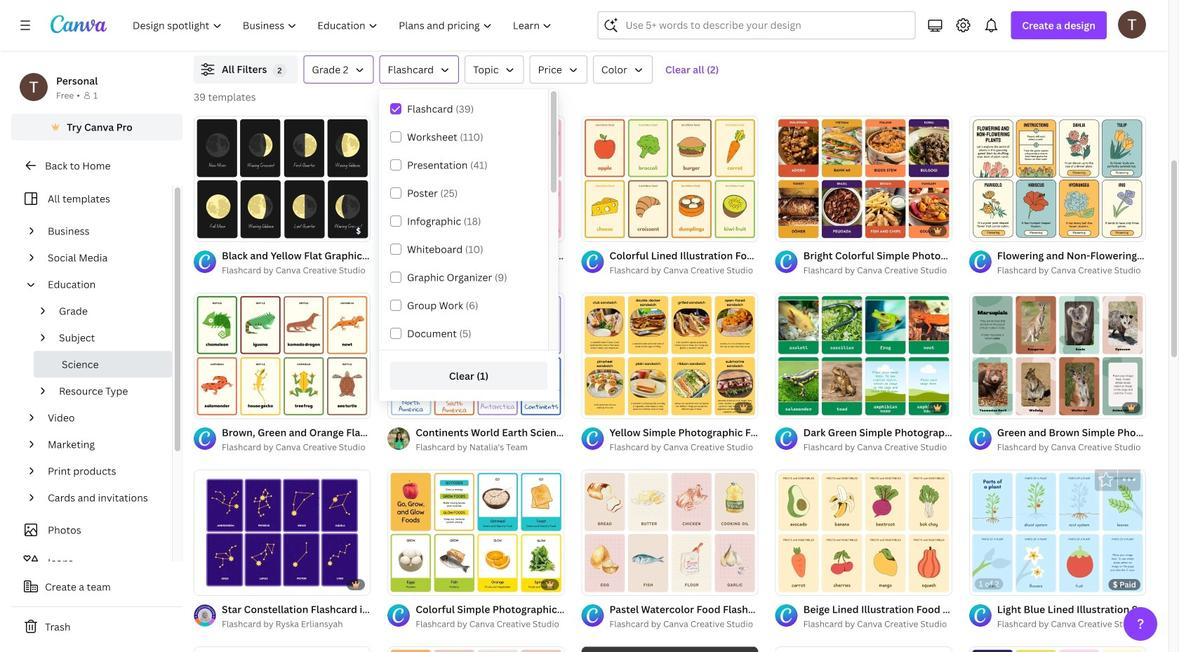 Task type: describe. For each thing, give the bounding box(es) containing it.
colorful lined illustration food flashcard image
[[582, 116, 759, 241]]

ways to minimize food waste educational flahscard in beige green illustrative style image
[[194, 647, 371, 652]]

solar system flashcards in colorful cartoon style image
[[582, 647, 759, 652]]

blue and pink flat graphic science flashcard image
[[970, 647, 1147, 652]]

continents world earth science flashcards in colorful pastel illustrative style image
[[388, 293, 565, 418]]

dark green simple photographic animal flashcard image
[[776, 293, 953, 418]]

colorful simple photographic food flashcard image
[[388, 470, 565, 595]]

beige lined illustration food flashcard image
[[776, 470, 953, 595]]

plant and human body systems image
[[963, 0, 1180, 4]]

green and brown simple photographic animal flashcard image
[[970, 293, 1147, 418]]

terry turtle image
[[1119, 10, 1147, 38]]

our universe educational flashcards in a colorful animated 3d style image
[[776, 647, 953, 652]]



Task type: locate. For each thing, give the bounding box(es) containing it.
Search search field
[[626, 12, 907, 39]]

star constellation flashcard in purple yellow accent bold style image
[[194, 470, 371, 595]]

top level navigation element
[[124, 11, 564, 39]]

brown organic hand drawn animal flashcard image
[[388, 647, 565, 652]]

black and yellow flat graphic science flashcard image
[[194, 116, 371, 241]]

pastel simple photographic animal flashcard image
[[388, 116, 565, 241]]

pastel watercolor  food flashcard image
[[582, 470, 759, 595]]

2 filter options selected element
[[273, 63, 287, 77]]

bright colorful simple photographic food flashcard image
[[776, 116, 953, 241]]

None search field
[[598, 11, 916, 39]]

flowering and non-flowering plants flashcard in blue yellow simple outlined style image
[[970, 116, 1147, 241]]

brown, green and orange flat graphic animal flashcard image
[[194, 293, 371, 418]]

light blue lined illustration science flashcard image
[[970, 470, 1147, 595]]

yellow simple photographic food flashcard image
[[582, 293, 759, 418]]



Task type: vqa. For each thing, say whether or not it's contained in the screenshot.
use,
no



